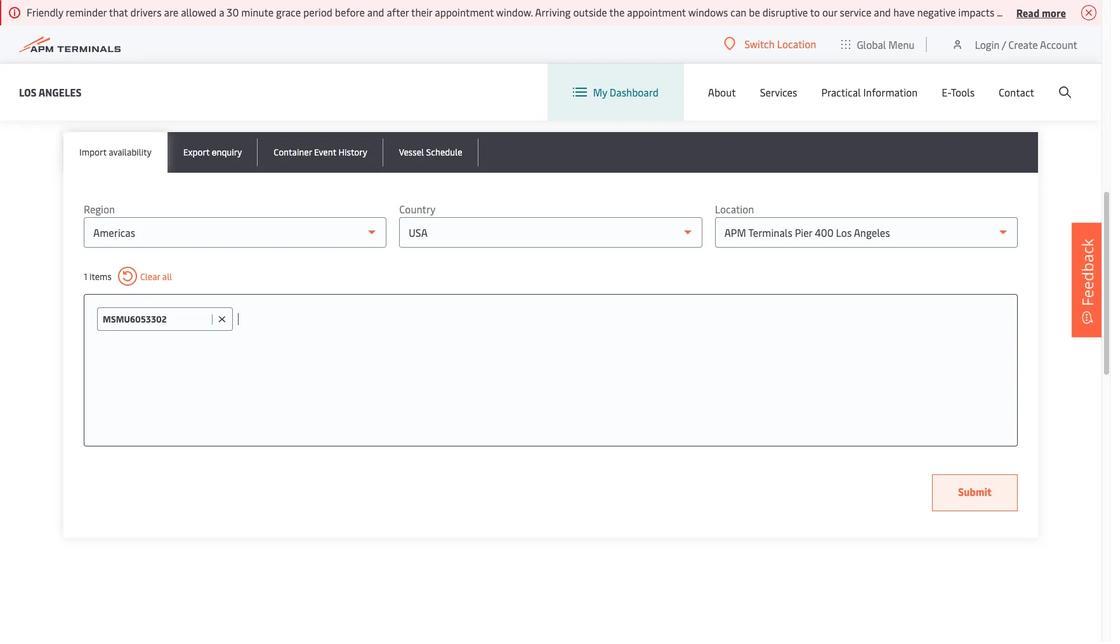Task type: locate. For each thing, give the bounding box(es) containing it.
0 horizontal spatial the
[[238, 90, 253, 104]]

event
[[314, 146, 337, 158]]

to
[[811, 5, 820, 19], [295, 90, 304, 104]]

0 horizontal spatial appointment
[[435, 5, 494, 19]]

None text field
[[238, 307, 1005, 330]]

region
[[84, 202, 115, 216]]

a
[[219, 5, 224, 19], [351, 90, 356, 104]]

1 horizontal spatial and
[[875, 5, 892, 19]]

the inside search again enter additional containers, or change the location to search at a different terminal.
[[238, 90, 253, 104]]

items
[[89, 270, 112, 282]]

have
[[894, 5, 915, 19]]

1 horizontal spatial appointment
[[628, 5, 686, 19]]

to inside search again enter additional containers, or change the location to search at a different terminal.
[[295, 90, 304, 104]]

about button
[[709, 64, 736, 121]]

and left have
[[875, 5, 892, 19]]

1 vertical spatial the
[[238, 90, 253, 104]]

location
[[778, 37, 817, 51], [715, 202, 755, 216]]

еnquiry
[[212, 146, 242, 158]]

global menu
[[858, 37, 915, 51]]

submit button
[[933, 474, 1019, 511]]

import
[[79, 146, 107, 158]]

the
[[610, 5, 625, 19], [238, 90, 253, 104]]

clear
[[140, 270, 160, 282]]

None text field
[[103, 313, 209, 325]]

at
[[339, 90, 348, 104]]

reminder
[[66, 5, 107, 19]]

and left after
[[368, 5, 385, 19]]

a right at
[[351, 90, 356, 104]]

a left 30
[[219, 5, 224, 19]]

read more button
[[1017, 4, 1067, 20]]

drivers left 'are'
[[131, 5, 162, 19]]

drivers left who
[[1012, 5, 1043, 19]]

again
[[121, 62, 163, 86]]

search
[[307, 90, 336, 104]]

global menu button
[[830, 25, 928, 63]]

1 horizontal spatial a
[[351, 90, 356, 104]]

close alert image
[[1082, 5, 1097, 20]]

0 horizontal spatial location
[[715, 202, 755, 216]]

los angeles
[[19, 85, 82, 99]]

are
[[164, 5, 179, 19]]

negative
[[918, 5, 957, 19]]

0 vertical spatial a
[[219, 5, 224, 19]]

vessel schedule button
[[383, 132, 479, 173]]

more
[[1043, 5, 1067, 19]]

tab list containing import availability
[[64, 132, 1039, 173]]

to left our
[[811, 5, 820, 19]]

services button
[[761, 64, 798, 121]]

tab list
[[64, 132, 1039, 173]]

country
[[400, 202, 436, 216]]

0 horizontal spatial a
[[219, 5, 224, 19]]

practical information button
[[822, 64, 918, 121]]

menu
[[889, 37, 915, 51]]

0 horizontal spatial and
[[368, 5, 385, 19]]

schedule
[[426, 146, 463, 158]]

1 horizontal spatial drivers
[[1012, 5, 1043, 19]]

1 horizontal spatial to
[[811, 5, 820, 19]]

los
[[19, 85, 37, 99]]

0 horizontal spatial drivers
[[131, 5, 162, 19]]

our
[[823, 5, 838, 19]]

contact
[[1000, 85, 1035, 99]]

drivers
[[131, 5, 162, 19], [1012, 5, 1043, 19]]

dashboard
[[610, 85, 659, 99]]

30
[[227, 5, 239, 19]]

on left the t
[[1095, 5, 1107, 19]]

services
[[761, 85, 798, 99]]

export
[[183, 146, 210, 158]]

contact button
[[1000, 64, 1035, 121]]

period
[[304, 5, 333, 19]]

to left search
[[295, 90, 304, 104]]

import availability
[[79, 146, 152, 158]]

container
[[274, 146, 312, 158]]

1 vertical spatial a
[[351, 90, 356, 104]]

on left read
[[998, 5, 1009, 19]]

0 vertical spatial location
[[778, 37, 817, 51]]

2 appointment from the left
[[628, 5, 686, 19]]

1 and from the left
[[368, 5, 385, 19]]

clear all
[[140, 270, 172, 282]]

the right the 'outside'
[[610, 5, 625, 19]]

2 drivers from the left
[[1012, 5, 1043, 19]]

appointment left windows
[[628, 5, 686, 19]]

read
[[1017, 5, 1040, 19]]

1 horizontal spatial on
[[1095, 5, 1107, 19]]

0 horizontal spatial on
[[998, 5, 1009, 19]]

my
[[594, 85, 608, 99]]

change
[[203, 90, 236, 104]]

outside
[[574, 5, 608, 19]]

1 horizontal spatial the
[[610, 5, 625, 19]]

window.
[[496, 5, 533, 19]]

appointment right their
[[435, 5, 494, 19]]

0 horizontal spatial to
[[295, 90, 304, 104]]

e-tools button
[[943, 64, 975, 121]]

0 vertical spatial the
[[610, 5, 625, 19]]

disruptive
[[763, 5, 808, 19]]

the right the change
[[238, 90, 253, 104]]

1
[[84, 270, 87, 282]]

feedback
[[1078, 238, 1099, 306]]

clear all button
[[118, 267, 172, 286]]

appointment
[[435, 5, 494, 19], [628, 5, 686, 19]]

practical information
[[822, 85, 918, 99]]

1 vertical spatial to
[[295, 90, 304, 104]]

arrive
[[1067, 5, 1093, 19]]

2 on from the left
[[1095, 5, 1107, 19]]



Task type: describe. For each thing, give the bounding box(es) containing it.
minute
[[241, 5, 274, 19]]

1 items
[[84, 270, 112, 282]]

a inside search again enter additional containers, or change the location to search at a different terminal.
[[351, 90, 356, 104]]

grace
[[276, 5, 301, 19]]

or
[[191, 90, 200, 104]]

angeles
[[39, 85, 82, 99]]

tools
[[952, 85, 975, 99]]

my dashboard
[[594, 85, 659, 99]]

before
[[335, 5, 365, 19]]

account
[[1041, 37, 1078, 51]]

login
[[976, 37, 1000, 51]]

switch location
[[745, 37, 817, 51]]

friendly reminder that drivers are allowed a 30 minute grace period before and after their appointment window. arriving outside the appointment windows can be disruptive to our service and have negative impacts on drivers who arrive on t
[[27, 5, 1112, 19]]

los angeles link
[[19, 84, 82, 100]]

read more
[[1017, 5, 1067, 19]]

e-tools
[[943, 85, 975, 99]]

information
[[864, 85, 918, 99]]

my dashboard button
[[573, 64, 659, 121]]

windows
[[689, 5, 729, 19]]

different
[[358, 90, 399, 104]]

allowed
[[181, 5, 217, 19]]

global
[[858, 37, 887, 51]]

search again enter additional containers, or change the location to search at a different terminal.
[[64, 62, 442, 104]]

impacts
[[959, 5, 995, 19]]

1 appointment from the left
[[435, 5, 494, 19]]

2 and from the left
[[875, 5, 892, 19]]

export еnquiry button
[[167, 132, 258, 173]]

t
[[1109, 5, 1112, 19]]

login / create account
[[976, 37, 1078, 51]]

/
[[1003, 37, 1007, 51]]

additional
[[90, 90, 136, 104]]

their
[[411, 5, 433, 19]]

containers,
[[139, 90, 189, 104]]

about
[[709, 85, 736, 99]]

arriving
[[535, 5, 571, 19]]

service
[[841, 5, 872, 19]]

1 horizontal spatial location
[[778, 37, 817, 51]]

vessel schedule
[[399, 146, 463, 158]]

switch location button
[[725, 37, 817, 51]]

availability
[[109, 146, 152, 158]]

1 drivers from the left
[[131, 5, 162, 19]]

be
[[749, 5, 761, 19]]

who
[[1045, 5, 1064, 19]]

container event history button
[[258, 132, 383, 173]]

export еnquiry
[[183, 146, 242, 158]]

location
[[256, 90, 292, 104]]

terminal.
[[401, 90, 442, 104]]

1 on from the left
[[998, 5, 1009, 19]]

switch
[[745, 37, 775, 51]]

enter
[[64, 90, 88, 104]]

login / create account link
[[952, 25, 1078, 63]]

container event history
[[274, 146, 368, 158]]

0 vertical spatial to
[[811, 5, 820, 19]]

submit
[[959, 485, 993, 498]]

practical
[[822, 85, 862, 99]]

all
[[162, 270, 172, 282]]

after
[[387, 5, 409, 19]]

friendly
[[27, 5, 63, 19]]

search
[[64, 62, 116, 86]]

that
[[109, 5, 128, 19]]

import availability button
[[64, 132, 167, 173]]

feedback button
[[1073, 222, 1104, 337]]

vessel
[[399, 146, 424, 158]]

e-
[[943, 85, 952, 99]]

1 vertical spatial location
[[715, 202, 755, 216]]

create
[[1009, 37, 1039, 51]]



Task type: vqa. For each thing, say whether or not it's contained in the screenshot.
the will
no



